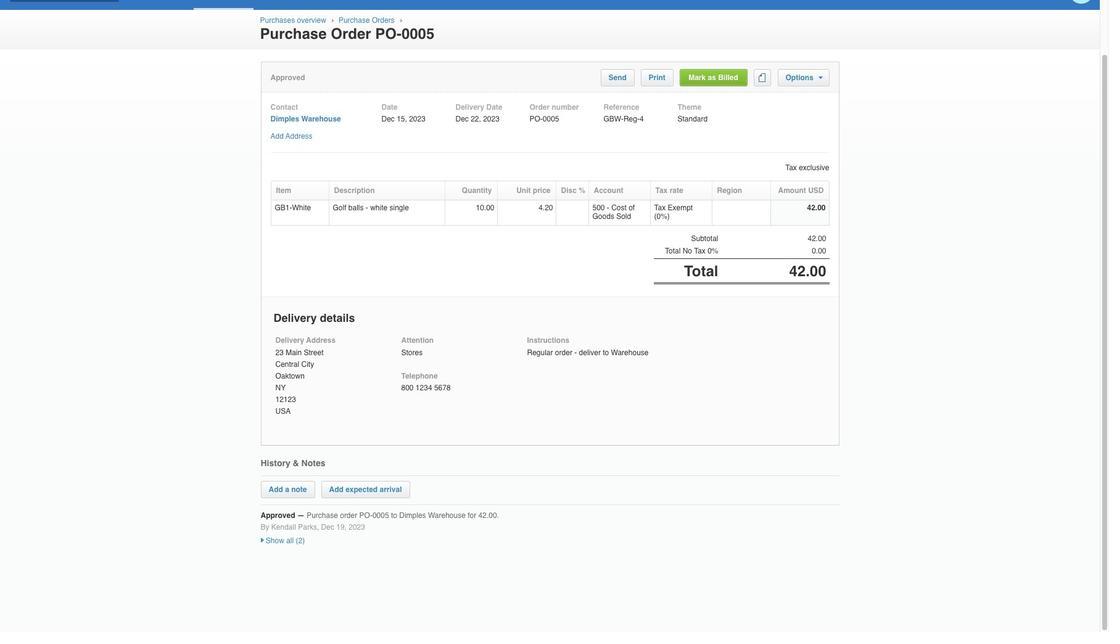 Task type: locate. For each thing, give the bounding box(es) containing it.
order
[[555, 348, 572, 357], [340, 511, 357, 520]]

po- for number
[[530, 115, 543, 123]]

description
[[334, 186, 375, 195]]

gb1-white
[[275, 203, 311, 212]]

delivery for delivery details
[[274, 311, 317, 324]]

approved
[[271, 73, 305, 82], [261, 511, 295, 520]]

order down purchase orders
[[331, 25, 371, 43]]

address up street
[[306, 336, 336, 345]]

2 date from the left
[[486, 103, 502, 112]]

parks,
[[298, 523, 319, 532]]

2 vertical spatial 42.00
[[789, 263, 826, 280]]

0005
[[402, 25, 434, 43], [543, 115, 559, 123], [373, 511, 389, 520]]

instructions
[[527, 336, 570, 345]]

tax inside tax exempt (0%)
[[654, 203, 666, 212]]

19,
[[336, 523, 347, 532]]

0 horizontal spatial to
[[391, 511, 397, 520]]

0005 inside order number po-0005
[[543, 115, 559, 123]]

tax left rate
[[655, 186, 668, 195]]

address inside delivery address 23 main street central city oaktown ny 12123 usa
[[306, 336, 336, 345]]

to down arrival
[[391, 511, 397, 520]]

disc %
[[561, 186, 585, 195]]

approved up kendall
[[261, 511, 295, 520]]

2 horizontal spatial warehouse
[[611, 348, 649, 357]]

theme
[[678, 103, 702, 112]]

cost
[[611, 203, 627, 212]]

print
[[649, 73, 666, 82]]

street
[[304, 348, 324, 357]]

0 horizontal spatial order
[[340, 511, 357, 520]]

1 vertical spatial total
[[684, 263, 718, 280]]

- inside instructions regular order - deliver to warehouse
[[574, 348, 577, 357]]

stores
[[401, 348, 423, 357]]

23
[[275, 348, 284, 357]]

po- down the orders
[[375, 25, 402, 43]]

tax for tax exclusive
[[785, 163, 797, 172]]

2 vertical spatial 0005
[[373, 511, 389, 520]]

2 horizontal spatial dec
[[456, 115, 469, 123]]

0 vertical spatial order
[[555, 348, 572, 357]]

telephone
[[401, 372, 438, 381]]

add left expected
[[329, 485, 344, 494]]

1 horizontal spatial 0005
[[402, 25, 434, 43]]

tax exclusive
[[785, 163, 829, 172]]

warehouse inside approved — purchase order po-0005 to dimples warehouse for 42.00. by kendall parks, dec 19, 2023
[[428, 511, 466, 520]]

0 vertical spatial address
[[286, 132, 313, 141]]

po- inside order number po-0005
[[530, 115, 543, 123]]

details
[[320, 311, 355, 324]]

order
[[331, 25, 371, 43], [530, 103, 550, 112]]

dec left 22, at the top left of the page
[[456, 115, 469, 123]]

po-
[[375, 25, 402, 43], [530, 115, 543, 123], [359, 511, 373, 520]]

2023 right 15,
[[409, 115, 426, 123]]

main
[[286, 348, 302, 357]]

regular
[[527, 348, 553, 357]]

&
[[293, 458, 299, 468]]

po- right delivery date dec 22, 2023
[[530, 115, 543, 123]]

tax for tax rate
[[655, 186, 668, 195]]

1 horizontal spatial warehouse
[[428, 511, 466, 520]]

1 vertical spatial 0005
[[543, 115, 559, 123]]

order left number
[[530, 103, 550, 112]]

telephone 800 1234 5678
[[401, 372, 451, 392]]

options button
[[786, 73, 823, 82]]

0 vertical spatial dimples
[[271, 115, 299, 123]]

add for add address
[[271, 132, 284, 141]]

- inside 500 - cost of goods sold
[[607, 203, 609, 212]]

delivery for delivery address 23 main street central city oaktown ny 12123 usa
[[275, 336, 304, 345]]

1 horizontal spatial to
[[603, 348, 609, 357]]

- right balls
[[366, 203, 368, 212]]

dimples down contact
[[271, 115, 299, 123]]

1 horizontal spatial order
[[530, 103, 550, 112]]

1 vertical spatial address
[[306, 336, 336, 345]]

add address link
[[271, 132, 313, 141]]

0 horizontal spatial dec
[[321, 523, 334, 532]]

0 vertical spatial 0005
[[402, 25, 434, 43]]

dimples down arrival
[[399, 511, 426, 520]]

mark
[[689, 73, 706, 82]]

purchase down 'purchases overview'
[[260, 25, 327, 43]]

dec left 19,
[[321, 523, 334, 532]]

42.00 for subtotal
[[808, 234, 826, 243]]

approved for approved
[[271, 73, 305, 82]]

contact
[[271, 103, 298, 112]]

2023 right 19,
[[349, 523, 365, 532]]

2023 right 22, at the top left of the page
[[483, 115, 500, 123]]

instructions regular order - deliver to warehouse
[[527, 336, 649, 357]]

total for total no tax 0%
[[665, 246, 681, 255]]

add left a
[[269, 485, 283, 494]]

- left the deliver
[[574, 348, 577, 357]]

0 vertical spatial purchase
[[339, 16, 370, 25]]

warehouse left for
[[428, 511, 466, 520]]

add down contact
[[271, 132, 284, 141]]

1 vertical spatial to
[[391, 511, 397, 520]]

2 horizontal spatial 0005
[[543, 115, 559, 123]]

to inside approved — purchase order po-0005 to dimples warehouse for 42.00. by kendall parks, dec 19, 2023
[[391, 511, 397, 520]]

2 horizontal spatial po-
[[530, 115, 543, 123]]

1 vertical spatial approved
[[261, 511, 295, 520]]

0005 for order number po-0005
[[543, 115, 559, 123]]

golf balls - white single
[[333, 203, 409, 212]]

42.00 down 0.00
[[789, 263, 826, 280]]

add expected arrival button
[[329, 485, 402, 494]]

approved for approved — purchase order po-0005 to dimples warehouse for 42.00. by kendall parks, dec 19, 2023
[[261, 511, 295, 520]]

purchase up purchase order po-0005
[[339, 16, 370, 25]]

date left order number po-0005
[[486, 103, 502, 112]]

price
[[533, 186, 551, 195]]

42.00
[[807, 203, 826, 212], [808, 234, 826, 243], [789, 263, 826, 280]]

tax up the amount
[[785, 163, 797, 172]]

disc
[[561, 186, 577, 195]]

dec left 15,
[[382, 115, 395, 123]]

address
[[286, 132, 313, 141], [306, 336, 336, 345]]

0 vertical spatial order
[[331, 25, 371, 43]]

order inside order number po-0005
[[530, 103, 550, 112]]

1 horizontal spatial order
[[555, 348, 572, 357]]

all
[[286, 537, 294, 545]]

add
[[271, 132, 284, 141], [269, 485, 283, 494], [329, 485, 344, 494]]

2 vertical spatial delivery
[[275, 336, 304, 345]]

1 horizontal spatial -
[[574, 348, 577, 357]]

by
[[261, 523, 269, 532]]

total left no
[[665, 246, 681, 255]]

purchase inside approved — purchase order po-0005 to dimples warehouse for 42.00. by kendall parks, dec 19, 2023
[[307, 511, 338, 520]]

arrival
[[380, 485, 402, 494]]

approved up contact
[[271, 73, 305, 82]]

approved inside approved — purchase order po-0005 to dimples warehouse for 42.00. by kendall parks, dec 19, 2023
[[261, 511, 295, 520]]

address down dimples warehouse
[[286, 132, 313, 141]]

warehouse up add address
[[301, 115, 341, 123]]

attention stores
[[401, 336, 434, 357]]

2023
[[409, 115, 426, 123], [483, 115, 500, 123], [349, 523, 365, 532]]

purchases overview
[[260, 16, 326, 25]]

12123
[[275, 396, 296, 404]]

dimples warehouse
[[271, 115, 341, 123]]

0005 for purchase order po-0005
[[402, 25, 434, 43]]

goods
[[593, 212, 614, 221]]

1 vertical spatial warehouse
[[611, 348, 649, 357]]

1 vertical spatial delivery
[[274, 311, 317, 324]]

1 horizontal spatial total
[[684, 263, 718, 280]]

total down total no tax 0%
[[684, 263, 718, 280]]

tax for tax exempt (0%)
[[654, 203, 666, 212]]

account
[[594, 186, 623, 195]]

1 vertical spatial dimples
[[399, 511, 426, 520]]

tax up (0%)
[[654, 203, 666, 212]]

delivery inside delivery date dec 22, 2023
[[456, 103, 484, 112]]

-
[[366, 203, 368, 212], [607, 203, 609, 212], [574, 348, 577, 357]]

0 horizontal spatial -
[[366, 203, 368, 212]]

1 horizontal spatial date
[[486, 103, 502, 112]]

2023 inside delivery date dec 22, 2023
[[483, 115, 500, 123]]

warehouse inside instructions regular order - deliver to warehouse
[[611, 348, 649, 357]]

warehouse right the deliver
[[611, 348, 649, 357]]

date up 15,
[[382, 103, 398, 112]]

0 horizontal spatial total
[[665, 246, 681, 255]]

2 vertical spatial purchase
[[307, 511, 338, 520]]

delivery
[[456, 103, 484, 112], [274, 311, 317, 324], [275, 336, 304, 345]]

dec
[[382, 115, 395, 123], [456, 115, 469, 123], [321, 523, 334, 532]]

add a note
[[269, 485, 307, 494]]

1 horizontal spatial 2023
[[409, 115, 426, 123]]

0 horizontal spatial po-
[[359, 511, 373, 520]]

1 vertical spatial 42.00
[[808, 234, 826, 243]]

1 date from the left
[[382, 103, 398, 112]]

dimples
[[271, 115, 299, 123], [399, 511, 426, 520]]

add for add expected arrival
[[329, 485, 344, 494]]

central
[[275, 360, 299, 369]]

1 vertical spatial purchase
[[260, 25, 327, 43]]

reg-
[[624, 115, 640, 123]]

1 vertical spatial order
[[530, 103, 550, 112]]

order up 19,
[[340, 511, 357, 520]]

1 horizontal spatial po-
[[375, 25, 402, 43]]

tax rate
[[655, 186, 683, 195]]

order inside approved — purchase order po-0005 to dimples warehouse for 42.00. by kendall parks, dec 19, 2023
[[340, 511, 357, 520]]

0 horizontal spatial date
[[382, 103, 398, 112]]

42.00 down usd
[[807, 203, 826, 212]]

purchase
[[339, 16, 370, 25], [260, 25, 327, 43], [307, 511, 338, 520]]

1 horizontal spatial dec
[[382, 115, 395, 123]]

42.00 for total
[[789, 263, 826, 280]]

date inside date dec 15, 2023
[[382, 103, 398, 112]]

4.20
[[539, 203, 553, 212]]

2 horizontal spatial -
[[607, 203, 609, 212]]

note
[[291, 485, 307, 494]]

warehouse
[[301, 115, 341, 123], [611, 348, 649, 357], [428, 511, 466, 520]]

0 horizontal spatial 0005
[[373, 511, 389, 520]]

0 vertical spatial delivery
[[456, 103, 484, 112]]

rate
[[670, 186, 683, 195]]

po- for order
[[375, 25, 402, 43]]

0 vertical spatial approved
[[271, 73, 305, 82]]

order inside instructions regular order - deliver to warehouse
[[555, 348, 572, 357]]

purchase up the parks,
[[307, 511, 338, 520]]

0 horizontal spatial warehouse
[[301, 115, 341, 123]]

show all (2)
[[264, 537, 305, 545]]

1 vertical spatial order
[[340, 511, 357, 520]]

0 vertical spatial po-
[[375, 25, 402, 43]]

add for add a note
[[269, 485, 283, 494]]

0 vertical spatial to
[[603, 348, 609, 357]]

0 horizontal spatial 2023
[[349, 523, 365, 532]]

total
[[665, 246, 681, 255], [684, 263, 718, 280]]

send
[[609, 73, 627, 82]]

1 horizontal spatial dimples
[[399, 511, 426, 520]]

po- down add expected arrival 'button'
[[359, 511, 373, 520]]

(2)
[[296, 537, 305, 545]]

amount
[[778, 186, 806, 195]]

to right the deliver
[[603, 348, 609, 357]]

2 vertical spatial po-
[[359, 511, 373, 520]]

42.00 up 0.00
[[808, 234, 826, 243]]

order down instructions
[[555, 348, 572, 357]]

1 vertical spatial po-
[[530, 115, 543, 123]]

2 horizontal spatial 2023
[[483, 115, 500, 123]]

date
[[382, 103, 398, 112], [486, 103, 502, 112]]

0 vertical spatial total
[[665, 246, 681, 255]]

- right 500
[[607, 203, 609, 212]]

2 vertical spatial warehouse
[[428, 511, 466, 520]]

item
[[276, 186, 291, 195]]

delivery inside delivery address 23 main street central city oaktown ny 12123 usa
[[275, 336, 304, 345]]

standard
[[678, 115, 708, 123]]



Task type: vqa. For each thing, say whether or not it's contained in the screenshot.
DELIVERY DATE DEC 22, 2023
yes



Task type: describe. For each thing, give the bounding box(es) containing it.
0 vertical spatial warehouse
[[301, 115, 341, 123]]

5678
[[434, 384, 451, 392]]

region
[[717, 186, 742, 195]]

gbw-
[[604, 115, 624, 123]]

2023 inside date dec 15, 2023
[[409, 115, 426, 123]]

order number po-0005
[[530, 103, 579, 123]]

0 horizontal spatial order
[[331, 25, 371, 43]]

unit
[[516, 186, 531, 195]]

oaktown
[[275, 372, 305, 381]]

10.00
[[476, 203, 494, 212]]

exclusive
[[799, 163, 829, 172]]

2023 inside approved — purchase order po-0005 to dimples warehouse for 42.00. by kendall parks, dec 19, 2023
[[349, 523, 365, 532]]

purchases overview link
[[260, 16, 326, 25]]

delivery address 23 main street central city oaktown ny 12123 usa
[[275, 336, 336, 416]]

purchase orders
[[339, 16, 395, 25]]

deliver
[[579, 348, 601, 357]]

unit price
[[516, 186, 551, 195]]

date dec 15, 2023
[[382, 103, 426, 123]]

a
[[285, 485, 289, 494]]

mark as billed
[[689, 73, 738, 82]]

22,
[[471, 115, 481, 123]]

approved — purchase order po-0005 to dimples warehouse for 42.00. by kendall parks, dec 19, 2023
[[261, 511, 499, 532]]

dec inside date dec 15, 2023
[[382, 115, 395, 123]]

no
[[683, 246, 692, 255]]

po- inside approved — purchase order po-0005 to dimples warehouse for 42.00. by kendall parks, dec 19, 2023
[[359, 511, 373, 520]]

mark as billed button
[[689, 73, 738, 82]]

history
[[261, 458, 290, 468]]

billed
[[718, 73, 738, 82]]

kendall
[[271, 523, 296, 532]]

delivery date dec 22, 2023
[[456, 103, 502, 123]]

dec inside delivery date dec 22, 2023
[[456, 115, 469, 123]]

(0%)
[[654, 212, 670, 221]]

single
[[390, 203, 409, 212]]

tax exempt (0%)
[[654, 203, 693, 221]]

print button
[[649, 73, 666, 82]]

theme standard
[[678, 103, 708, 123]]

add a note button
[[269, 485, 307, 494]]

to inside instructions regular order - deliver to warehouse
[[603, 348, 609, 357]]

800
[[401, 384, 414, 392]]

delivery for delivery date dec 22, 2023
[[456, 103, 484, 112]]

attention
[[401, 336, 434, 345]]

expected
[[346, 485, 378, 494]]

gb1-
[[275, 203, 292, 212]]

delivery details
[[274, 311, 355, 324]]

purchase order po-0005
[[260, 25, 434, 43]]

number
[[552, 103, 579, 112]]

—
[[297, 511, 305, 520]]

address for add address
[[286, 132, 313, 141]]

sold
[[616, 212, 631, 221]]

purchase for purchase order po-0005
[[260, 25, 327, 43]]

42.00.
[[478, 511, 499, 520]]

0%
[[708, 246, 718, 255]]

dimples inside approved — purchase order po-0005 to dimples warehouse for 42.00. by kendall parks, dec 19, 2023
[[399, 511, 426, 520]]

white
[[292, 203, 311, 212]]

reference
[[604, 103, 639, 112]]

overview
[[297, 16, 326, 25]]

ny
[[275, 384, 286, 392]]

as
[[708, 73, 716, 82]]

0 horizontal spatial dimples
[[271, 115, 299, 123]]

usd
[[808, 186, 824, 195]]

show
[[266, 537, 284, 545]]

0.00
[[812, 246, 826, 255]]

reference gbw-reg-4
[[604, 103, 644, 123]]

exempt
[[668, 203, 693, 212]]

orders
[[372, 16, 395, 25]]

subtotal
[[691, 234, 718, 243]]

1234
[[416, 384, 432, 392]]

notes
[[301, 458, 325, 468]]

0 vertical spatial 42.00
[[807, 203, 826, 212]]

tax right no
[[694, 246, 706, 255]]

amount usd
[[778, 186, 824, 195]]

purchase orders link
[[339, 16, 395, 25]]

of
[[629, 203, 635, 212]]

0005 inside approved — purchase order po-0005 to dimples warehouse for 42.00. by kendall parks, dec 19, 2023
[[373, 511, 389, 520]]

purchases
[[260, 16, 295, 25]]

el image
[[767, 73, 769, 82]]

balls
[[348, 203, 364, 212]]

send button
[[609, 73, 627, 82]]

options
[[786, 73, 814, 82]]

500
[[593, 203, 605, 212]]

add expected arrival
[[329, 485, 402, 494]]

15,
[[397, 115, 407, 123]]

for
[[468, 511, 476, 520]]

dec inside approved — purchase order po-0005 to dimples warehouse for 42.00. by kendall parks, dec 19, 2023
[[321, 523, 334, 532]]

date inside delivery date dec 22, 2023
[[486, 103, 502, 112]]

history & notes
[[261, 458, 325, 468]]

white
[[370, 203, 388, 212]]

purchase for purchase orders
[[339, 16, 370, 25]]

total for total
[[684, 263, 718, 280]]

city
[[301, 360, 314, 369]]

address for delivery address 23 main street central city oaktown ny 12123 usa
[[306, 336, 336, 345]]



